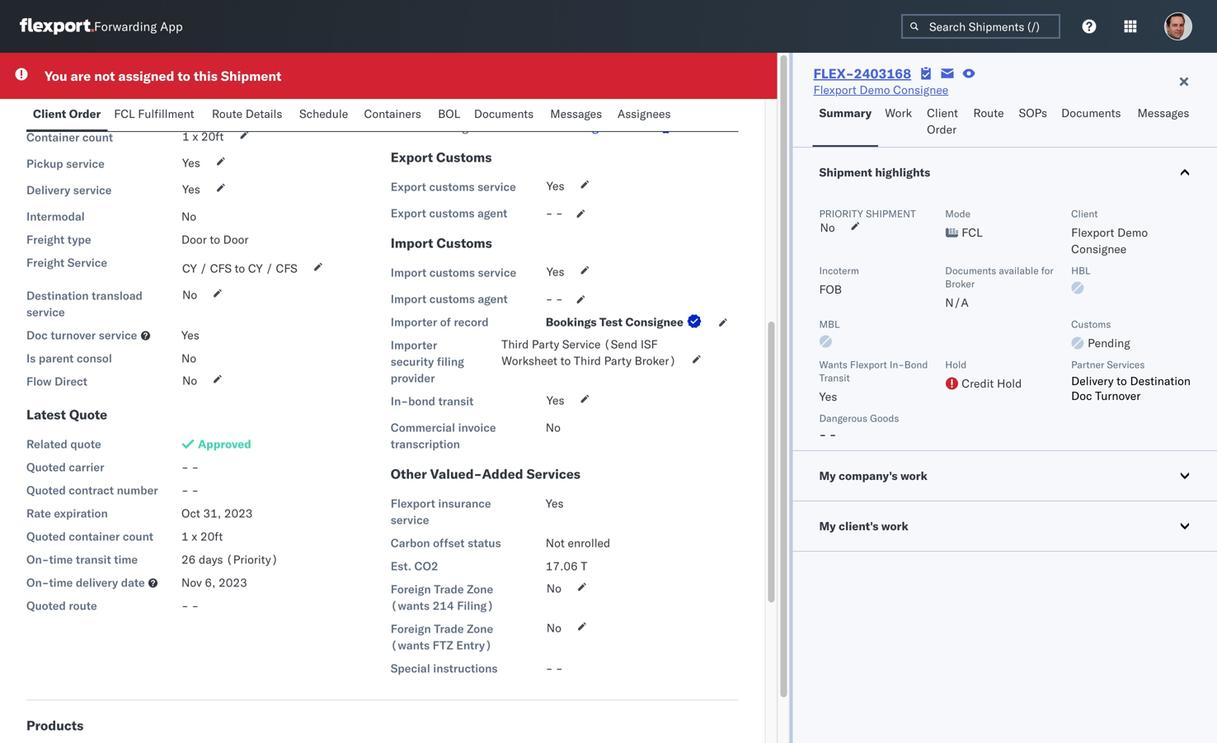 Task type: locate. For each thing, give the bounding box(es) containing it.
services
[[1108, 358, 1146, 371], [527, 466, 581, 482]]

quoted route
[[26, 599, 97, 613]]

1 vertical spatial demo
[[1118, 225, 1149, 240]]

count
[[82, 130, 113, 144], [123, 529, 153, 544]]

documents right 'bol' button
[[474, 106, 534, 121]]

customs for import customs service
[[430, 265, 475, 280]]

service up turnover
[[26, 305, 65, 319]]

Search Shipments (/) text field
[[902, 14, 1061, 39]]

enrolled
[[568, 536, 611, 550]]

documents button right bol
[[468, 99, 544, 131]]

2 freight from the left
[[228, 84, 262, 98]]

2 vertical spatial import
[[391, 292, 427, 306]]

this
[[194, 68, 218, 84]]

destination for destination agent
[[391, 120, 453, 134]]

(wants inside the foreign trade zone (wants ftz entry)
[[391, 638, 430, 653]]

products
[[26, 717, 84, 734]]

available
[[999, 264, 1039, 277]]

consignee up hbl at the top of the page
[[1072, 242, 1127, 256]]

1 horizontal spatial consignee
[[894, 83, 949, 97]]

uat freight partner link for destination agent
[[546, 119, 677, 136]]

flexport down other
[[391, 496, 436, 511]]

flexport right wants
[[851, 358, 888, 371]]

flexport freight / bco
[[26, 84, 147, 98]]

order for the client order button to the right
[[927, 122, 957, 137]]

destination inside partner services delivery to destination doc turnover
[[1131, 374, 1191, 388]]

route down flexport freight at the top of the page
[[212, 106, 243, 121]]

2 import from the top
[[391, 265, 427, 280]]

3 quoted from the top
[[26, 529, 66, 544]]

1 vertical spatial fob
[[820, 282, 842, 297]]

trade up ftz at the left bottom of page
[[434, 622, 464, 636]]

est.
[[391, 559, 412, 573]]

1 x 20ft
[[182, 129, 224, 144], [182, 529, 223, 544]]

shipment highlights
[[820, 165, 931, 179]]

3 customs from the top
[[430, 265, 475, 280]]

1 horizontal spatial doc
[[1072, 389, 1093, 403]]

1 horizontal spatial route
[[974, 106, 1005, 120]]

nov 6, 2023
[[182, 575, 247, 590]]

quoted down related
[[26, 460, 66, 474]]

2 export from the top
[[391, 179, 426, 194]]

0 vertical spatial zone
[[467, 582, 494, 597]]

service down bookings
[[563, 337, 601, 351]]

0 horizontal spatial door
[[182, 232, 207, 247]]

foreign inside foreign trade zone (wants 214 filing)
[[391, 582, 431, 597]]

1 zone from the top
[[467, 582, 494, 597]]

2 uat from the top
[[546, 120, 568, 134]]

party down the (send
[[604, 354, 632, 368]]

client up container
[[33, 106, 66, 121]]

for
[[1042, 264, 1054, 277]]

4 customs from the top
[[430, 292, 475, 306]]

services right added
[[527, 466, 581, 482]]

1 vertical spatial delivery
[[1072, 374, 1114, 388]]

1 importer from the top
[[391, 315, 437, 329]]

fcl for fcl fulfillment
[[114, 106, 135, 121]]

2023 right 6,
[[219, 575, 247, 590]]

0 vertical spatial services
[[1108, 358, 1146, 371]]

1 my from the top
[[820, 469, 836, 483]]

est. co2
[[391, 559, 439, 573]]

in- down provider
[[391, 394, 408, 408]]

1 vertical spatial service
[[563, 337, 601, 351]]

1 horizontal spatial service
[[563, 337, 601, 351]]

2 zone from the top
[[467, 622, 494, 636]]

1 vertical spatial services
[[527, 466, 581, 482]]

shipment up route details
[[221, 68, 282, 84]]

messages
[[1138, 106, 1190, 120], [550, 106, 602, 121]]

uat freight partner link for origin agent
[[546, 96, 677, 113]]

fcl fulfillment
[[114, 106, 194, 121]]

2 cy from the left
[[248, 261, 263, 276]]

foreign down est. co2
[[391, 582, 431, 597]]

(wants left "214"
[[391, 599, 430, 613]]

export up import customs
[[391, 206, 426, 220]]

summary button
[[813, 98, 879, 147]]

0 vertical spatial shipment
[[221, 68, 282, 84]]

1 vertical spatial (wants
[[391, 638, 430, 653]]

- - for quoted route
[[182, 599, 199, 613]]

on- up quoted route
[[26, 575, 49, 590]]

route
[[69, 599, 97, 613]]

freight
[[571, 97, 611, 111], [571, 120, 611, 134], [26, 232, 65, 247], [26, 255, 65, 270]]

1 horizontal spatial cfs
[[276, 261, 298, 276]]

0 vertical spatial demo
[[860, 83, 891, 97]]

flexport inside flexport insurance service
[[391, 496, 436, 511]]

0 vertical spatial 20ft
[[201, 129, 224, 144]]

rate expiration
[[26, 506, 108, 521]]

quoted for quoted container count
[[26, 529, 66, 544]]

1 export from the top
[[391, 149, 433, 165]]

0 vertical spatial uat freight partner
[[546, 97, 656, 111]]

x down oct
[[192, 529, 197, 544]]

1 horizontal spatial destination
[[391, 120, 453, 134]]

- - for special instructions
[[546, 661, 563, 676]]

2 uat freight partner from the top
[[546, 120, 656, 134]]

zone inside foreign trade zone (wants 214 filing)
[[467, 582, 494, 597]]

destination agent
[[391, 120, 486, 134]]

delivery down pickup
[[26, 183, 70, 197]]

0 vertical spatial on-
[[26, 552, 49, 567]]

work right company's
[[901, 469, 928, 483]]

party
[[532, 337, 560, 351], [604, 354, 632, 368]]

0 horizontal spatial demo
[[860, 83, 891, 97]]

my company's work button
[[793, 451, 1218, 501]]

shipment
[[866, 208, 917, 220]]

/
[[113, 84, 120, 98], [200, 261, 207, 276], [266, 261, 273, 276]]

1 up 26
[[182, 529, 189, 544]]

flexport down flex- on the top right of page
[[814, 83, 857, 97]]

customs for import customs agent
[[430, 292, 475, 306]]

to up the turnover
[[1117, 374, 1128, 388]]

forwarding
[[94, 19, 157, 34]]

importer left of
[[391, 315, 437, 329]]

0 horizontal spatial client order
[[33, 106, 101, 121]]

0 vertical spatial third
[[502, 337, 529, 351]]

import up "importer of record"
[[391, 292, 427, 306]]

service inside flexport insurance service
[[391, 513, 429, 527]]

nov
[[182, 575, 202, 590]]

transit down container at the left bottom of page
[[76, 552, 111, 567]]

client right 'work'
[[927, 106, 959, 120]]

importer security filing provider
[[391, 338, 464, 385]]

0 horizontal spatial in-
[[391, 394, 408, 408]]

0 horizontal spatial delivery
[[26, 183, 70, 197]]

client order right work button
[[927, 106, 959, 137]]

1 vertical spatial transit
[[76, 552, 111, 567]]

service down container count
[[66, 156, 105, 171]]

shipment inside shipment highlights button
[[820, 165, 873, 179]]

3 export from the top
[[391, 206, 426, 220]]

2023 right "31,"
[[224, 506, 253, 521]]

1 vertical spatial order
[[927, 122, 957, 137]]

agent up destination agent
[[427, 97, 456, 111]]

cy / cfs to cy / cfs
[[182, 261, 298, 276]]

freight right you
[[74, 84, 110, 98]]

import for import customs
[[391, 235, 434, 251]]

third down bookings
[[574, 354, 601, 368]]

freight up route details
[[228, 84, 262, 98]]

0 vertical spatial foreign
[[391, 582, 431, 597]]

third up worksheet
[[502, 337, 529, 351]]

2 importer from the top
[[391, 338, 437, 352]]

importer up security
[[391, 338, 437, 352]]

customs up export customs agent
[[429, 179, 475, 194]]

of
[[440, 315, 451, 329]]

client up hbl at the top of the page
[[1072, 208, 1099, 220]]

order down flexport freight / bco in the left of the page
[[69, 106, 101, 121]]

1 horizontal spatial services
[[1108, 358, 1146, 371]]

0 vertical spatial in-
[[890, 358, 905, 371]]

0 horizontal spatial transit
[[76, 552, 111, 567]]

count right container at the left bottom of page
[[123, 529, 153, 544]]

2023 for oct 31, 2023
[[224, 506, 253, 521]]

zone up entry)
[[467, 622, 494, 636]]

party up worksheet
[[532, 337, 560, 351]]

quoted
[[26, 460, 66, 474], [26, 483, 66, 498], [26, 529, 66, 544], [26, 599, 66, 613]]

to right worksheet
[[561, 354, 571, 368]]

flexport demo consignee
[[814, 83, 949, 97]]

documents for right documents button
[[1062, 106, 1122, 120]]

bond
[[905, 358, 928, 371]]

1 vertical spatial destination
[[26, 288, 89, 303]]

1 freight from the left
[[74, 84, 110, 98]]

2 horizontal spatial client
[[1072, 208, 1099, 220]]

contract
[[69, 483, 114, 498]]

1 uat freight partner link from the top
[[546, 96, 677, 113]]

1 on- from the top
[[26, 552, 49, 567]]

route for route
[[974, 106, 1005, 120]]

flexport for flexport freight
[[182, 84, 225, 98]]

0 horizontal spatial fcl
[[114, 106, 135, 121]]

26 days (priority)
[[182, 552, 278, 567]]

1 vertical spatial third
[[574, 354, 601, 368]]

on-
[[26, 552, 49, 567], [26, 575, 49, 590]]

31,
[[203, 506, 221, 521]]

0 horizontal spatial route
[[212, 106, 243, 121]]

0 horizontal spatial cfs
[[210, 261, 232, 276]]

customs for export customs service
[[429, 179, 475, 194]]

order right work button
[[927, 122, 957, 137]]

quoted for quoted contract number
[[26, 483, 66, 498]]

1 vertical spatial 2023
[[219, 575, 247, 590]]

foreign inside the foreign trade zone (wants ftz entry)
[[391, 622, 431, 636]]

2 foreign from the top
[[391, 622, 431, 636]]

1 horizontal spatial demo
[[1118, 225, 1149, 240]]

0 vertical spatial hold
[[946, 358, 967, 371]]

flexport up incoterms
[[26, 84, 71, 98]]

work button
[[879, 98, 921, 147]]

customs up import customs service
[[437, 235, 492, 251]]

mbl
[[820, 318, 840, 330]]

20ft
[[201, 129, 224, 144], [200, 529, 223, 544]]

quoted for quoted route
[[26, 599, 66, 613]]

intermodal
[[26, 209, 85, 224]]

work for my client's work
[[882, 519, 909, 533]]

quoted container count
[[26, 529, 153, 544]]

2 vertical spatial consignee
[[626, 315, 684, 329]]

1 quoted from the top
[[26, 460, 66, 474]]

on- down rate
[[26, 552, 49, 567]]

company's
[[839, 469, 898, 483]]

0 vertical spatial my
[[820, 469, 836, 483]]

2 uat freight partner link from the top
[[546, 119, 677, 136]]

export
[[391, 149, 433, 165], [391, 179, 426, 194], [391, 206, 426, 220]]

trade inside the foreign trade zone (wants ftz entry)
[[434, 622, 464, 636]]

export customs service
[[391, 179, 516, 194]]

(wants inside foreign trade zone (wants 214 filing)
[[391, 599, 430, 613]]

x
[[193, 129, 198, 144], [192, 529, 197, 544]]

1 horizontal spatial client order
[[927, 106, 959, 137]]

1 vertical spatial doc
[[1072, 389, 1093, 403]]

1 horizontal spatial cy
[[248, 261, 263, 276]]

quoted left route
[[26, 599, 66, 613]]

freight
[[74, 84, 110, 98], [228, 84, 262, 98]]

1 x 20ft up days
[[182, 529, 223, 544]]

2 cfs from the left
[[276, 261, 298, 276]]

0 vertical spatial 2023
[[224, 506, 253, 521]]

2 quoted from the top
[[26, 483, 66, 498]]

customs up of
[[430, 292, 475, 306]]

client for left the client order button
[[33, 106, 66, 121]]

1 down fulfillment
[[182, 129, 190, 144]]

count up pickup service
[[82, 130, 113, 144]]

zone for foreign trade zone (wants 214 filing)
[[467, 582, 494, 597]]

entry)
[[456, 638, 492, 653]]

customs up pending at the top right
[[1072, 318, 1112, 330]]

service up import customs agent
[[478, 265, 517, 280]]

import for import customs agent
[[391, 292, 427, 306]]

my left "client's"
[[820, 519, 836, 533]]

1 uat freight partner from the top
[[546, 97, 656, 111]]

2 horizontal spatial consignee
[[1072, 242, 1127, 256]]

consignee for bookings test consignee
[[626, 315, 684, 329]]

bco
[[123, 84, 147, 98]]

1 trade from the top
[[434, 582, 464, 597]]

0 horizontal spatial order
[[69, 106, 101, 121]]

order inside client order
[[927, 122, 957, 137]]

client order button right 'work'
[[921, 98, 967, 147]]

hold right credit at the right
[[998, 376, 1023, 391]]

transload
[[92, 288, 143, 303]]

zone for foreign trade zone (wants ftz entry)
[[467, 622, 494, 636]]

uat for origin agent
[[546, 97, 568, 111]]

0 vertical spatial service
[[67, 255, 107, 270]]

- - for quoted carrier
[[182, 460, 199, 474]]

not
[[546, 536, 565, 550]]

20ft down "31,"
[[200, 529, 223, 544]]

0 horizontal spatial client
[[33, 106, 66, 121]]

0 vertical spatial importer
[[391, 315, 437, 329]]

status
[[468, 536, 501, 550]]

broker)
[[635, 354, 677, 368]]

fob down incoterm
[[820, 282, 842, 297]]

1 foreign from the top
[[391, 582, 431, 597]]

0 vertical spatial (wants
[[391, 599, 430, 613]]

0 vertical spatial import
[[391, 235, 434, 251]]

documents
[[1062, 106, 1122, 120], [474, 106, 534, 121], [946, 264, 997, 277]]

invoice
[[458, 420, 496, 435]]

days
[[199, 552, 223, 567]]

zone up the 'filing)'
[[467, 582, 494, 597]]

0 vertical spatial customs
[[436, 149, 492, 165]]

3 import from the top
[[391, 292, 427, 306]]

x down fulfillment
[[193, 129, 198, 144]]

documents right sops
[[1062, 106, 1122, 120]]

0 horizontal spatial consignee
[[626, 315, 684, 329]]

0 vertical spatial export
[[391, 149, 433, 165]]

is
[[26, 351, 36, 366]]

documents button right sops
[[1055, 98, 1132, 147]]

2 trade from the top
[[434, 622, 464, 636]]

delivery inside partner services delivery to destination doc turnover
[[1072, 374, 1114, 388]]

client
[[927, 106, 959, 120], [33, 106, 66, 121], [1072, 208, 1099, 220]]

special
[[391, 661, 430, 676]]

0 vertical spatial partner
[[614, 97, 656, 111]]

importer for importer of record
[[391, 315, 437, 329]]

2 door from the left
[[223, 232, 249, 247]]

import down export customs agent
[[391, 235, 434, 251]]

destination up the turnover
[[1131, 374, 1191, 388]]

consignee for flexport demo consignee
[[894, 83, 949, 97]]

0 horizontal spatial service
[[67, 255, 107, 270]]

filing)
[[457, 599, 494, 613]]

1 vertical spatial hold
[[998, 376, 1023, 391]]

route for route details
[[212, 106, 243, 121]]

import customs service
[[391, 265, 517, 280]]

2 customs from the top
[[429, 206, 475, 220]]

quoted down rate
[[26, 529, 66, 544]]

customs for export customs agent
[[429, 206, 475, 220]]

door to door
[[182, 232, 249, 247]]

1 horizontal spatial client order button
[[921, 98, 967, 147]]

1 cfs from the left
[[210, 261, 232, 276]]

fcl down mode
[[962, 225, 983, 240]]

flexport for flexport insurance service
[[391, 496, 436, 511]]

1 vertical spatial in-
[[391, 394, 408, 408]]

client flexport demo consignee incoterm fob
[[820, 208, 1149, 297]]

customs for import customs
[[437, 235, 492, 251]]

flexport for flexport demo consignee
[[814, 83, 857, 97]]

summary
[[820, 106, 872, 120]]

offset
[[433, 536, 465, 550]]

1 horizontal spatial count
[[123, 529, 153, 544]]

2 my from the top
[[820, 519, 836, 533]]

hold up credit at the right
[[946, 358, 967, 371]]

1 horizontal spatial freight
[[228, 84, 262, 98]]

foreign for foreign trade zone (wants 214 filing)
[[391, 582, 431, 597]]

fcl inside button
[[114, 106, 135, 121]]

1 vertical spatial foreign
[[391, 622, 431, 636]]

2 vertical spatial partner
[[1072, 358, 1105, 371]]

1 horizontal spatial in-
[[890, 358, 905, 371]]

work right "client's"
[[882, 519, 909, 533]]

1 vertical spatial importer
[[391, 338, 437, 352]]

(wants up special
[[391, 638, 430, 653]]

flexport up fulfillment
[[182, 84, 225, 98]]

zone inside the foreign trade zone (wants ftz entry)
[[467, 622, 494, 636]]

service up consol
[[99, 328, 137, 342]]

freight for flexport freight / bco
[[74, 84, 110, 98]]

service up export customs agent
[[478, 179, 516, 194]]

4 quoted from the top
[[26, 599, 66, 613]]

customs up import customs agent
[[430, 265, 475, 280]]

1 door from the left
[[182, 232, 207, 247]]

doc up is
[[26, 328, 48, 342]]

door
[[182, 232, 207, 247], [223, 232, 249, 247]]

route button
[[967, 98, 1013, 147]]

1 customs from the top
[[429, 179, 475, 194]]

1 (wants from the top
[[391, 599, 430, 613]]

doc left the turnover
[[1072, 389, 1093, 403]]

import for import customs service
[[391, 265, 427, 280]]

0 horizontal spatial documents
[[474, 106, 534, 121]]

time up on-time delivery date
[[49, 552, 73, 567]]

route
[[974, 106, 1005, 120], [212, 106, 243, 121]]

my for my client's work
[[820, 519, 836, 533]]

uat freight partner
[[546, 97, 656, 111], [546, 120, 656, 134]]

trade inside foreign trade zone (wants 214 filing)
[[434, 582, 464, 597]]

cy
[[182, 261, 197, 276], [248, 261, 263, 276]]

0 vertical spatial fcl
[[114, 106, 135, 121]]

foreign up special
[[391, 622, 431, 636]]

- -
[[546, 206, 563, 220], [546, 292, 563, 306], [182, 460, 199, 474], [182, 483, 199, 498], [182, 599, 199, 613], [546, 661, 563, 676]]

1 x 20ft down fulfillment
[[182, 129, 224, 144]]

2 horizontal spatial documents
[[1062, 106, 1122, 120]]

valued-
[[430, 466, 482, 482]]

transit up invoice
[[439, 394, 474, 408]]

service inside the destination transload service
[[26, 305, 65, 319]]

2 vertical spatial destination
[[1131, 374, 1191, 388]]

third
[[502, 337, 529, 351], [574, 354, 601, 368]]

incoterms
[[26, 107, 80, 121]]

credit
[[962, 376, 995, 391]]

quoted contract number
[[26, 483, 158, 498]]

0 horizontal spatial shipment
[[221, 68, 282, 84]]

fob down flexport freight at the top of the page
[[182, 107, 204, 121]]

2 on- from the top
[[26, 575, 49, 590]]

1 horizontal spatial door
[[223, 232, 249, 247]]

client order button down flexport freight / bco in the left of the page
[[26, 99, 107, 131]]

to
[[178, 68, 191, 84], [210, 232, 220, 247], [235, 261, 245, 276], [561, 354, 571, 368], [1117, 374, 1128, 388]]

0 vertical spatial destination
[[391, 120, 453, 134]]

destination inside the destination transload service
[[26, 288, 89, 303]]

hbl
[[1072, 264, 1091, 277]]

1 horizontal spatial client
[[927, 106, 959, 120]]

in-
[[890, 358, 905, 371], [391, 394, 408, 408]]

2 (wants from the top
[[391, 638, 430, 653]]

container
[[26, 130, 80, 144]]

0 vertical spatial trade
[[434, 582, 464, 597]]

2 horizontal spatial /
[[266, 261, 273, 276]]

uat freight partner for destination agent
[[546, 120, 656, 134]]

route left sops
[[974, 106, 1005, 120]]

forwarding app link
[[20, 18, 183, 35]]

0 horizontal spatial services
[[527, 466, 581, 482]]

time for delivery
[[49, 575, 73, 590]]

customs
[[429, 179, 475, 194], [429, 206, 475, 220], [430, 265, 475, 280], [430, 292, 475, 306]]

1 vertical spatial uat freight partner
[[546, 120, 656, 134]]

0 vertical spatial count
[[82, 130, 113, 144]]

transit for time
[[76, 552, 111, 567]]

1 horizontal spatial transit
[[439, 394, 474, 408]]

importer inside "importer security filing provider"
[[391, 338, 437, 352]]

fcl fulfillment button
[[107, 99, 205, 131]]

customs down the export customs service at the top left of page
[[429, 206, 475, 220]]

1 import from the top
[[391, 235, 434, 251]]

agent up export customs
[[456, 120, 486, 134]]

1 horizontal spatial delivery
[[1072, 374, 1114, 388]]

- - for quoted contract number
[[182, 483, 199, 498]]

service down type
[[67, 255, 107, 270]]

2 vertical spatial customs
[[1072, 318, 1112, 330]]

1 vertical spatial party
[[604, 354, 632, 368]]

1 vertical spatial import
[[391, 265, 427, 280]]

oct
[[182, 506, 200, 521]]

consignee up 'work'
[[894, 83, 949, 97]]

1 uat from the top
[[546, 97, 568, 111]]

consignee up isf
[[626, 315, 684, 329]]

flexport up hbl at the top of the page
[[1072, 225, 1115, 240]]

1 vertical spatial partner
[[614, 120, 656, 134]]

import down import customs
[[391, 265, 427, 280]]

commercial invoice transcription
[[391, 420, 496, 451]]

1 vertical spatial customs
[[437, 235, 492, 251]]

0 vertical spatial doc
[[26, 328, 48, 342]]

time up quoted route
[[49, 575, 73, 590]]



Task type: vqa. For each thing, say whether or not it's contained in the screenshot.


Task type: describe. For each thing, give the bounding box(es) containing it.
foreign for foreign trade zone (wants ftz entry)
[[391, 622, 431, 636]]

fulfillment
[[138, 106, 194, 121]]

0 horizontal spatial count
[[82, 130, 113, 144]]

doc inside partner services delivery to destination doc turnover
[[1072, 389, 1093, 403]]

uat freight partner for origin agent
[[546, 97, 656, 111]]

service for import customs service
[[478, 265, 517, 280]]

flexport. image
[[20, 18, 94, 35]]

parent
[[39, 351, 74, 366]]

bol button
[[432, 99, 468, 131]]

0 vertical spatial delivery
[[26, 183, 70, 197]]

order for left the client order button
[[69, 106, 101, 121]]

agent down the export customs service at the top left of page
[[478, 206, 508, 220]]

app
[[160, 19, 183, 34]]

consol
[[77, 351, 112, 366]]

1 cy from the left
[[182, 261, 197, 276]]

route details button
[[205, 99, 293, 131]]

you are not assigned to this shipment
[[45, 68, 282, 84]]

you
[[45, 68, 67, 84]]

trade for ftz
[[434, 622, 464, 636]]

26
[[182, 552, 196, 567]]

in- inside wants flexport in-bond transit yes
[[890, 358, 905, 371]]

1 vertical spatial 1
[[182, 529, 189, 544]]

1 horizontal spatial documents button
[[1055, 98, 1132, 147]]

0 vertical spatial 1
[[182, 129, 190, 144]]

fob inside 'client flexport demo consignee incoterm fob'
[[820, 282, 842, 297]]

214
[[433, 599, 454, 613]]

1 horizontal spatial messages
[[1138, 106, 1190, 120]]

incoterm
[[820, 264, 860, 277]]

credit hold
[[962, 376, 1023, 391]]

1 vertical spatial x
[[192, 529, 197, 544]]

commercial
[[391, 420, 455, 435]]

1 vertical spatial 20ft
[[200, 529, 223, 544]]

to inside partner services delivery to destination doc turnover
[[1117, 374, 1128, 388]]

flexport inside wants flexport in-bond transit yes
[[851, 358, 888, 371]]

security
[[391, 354, 434, 369]]

on- for on-time transit time
[[26, 552, 49, 567]]

date
[[121, 575, 145, 590]]

client order for left the client order button
[[33, 106, 101, 121]]

client order for the client order button to the right
[[927, 106, 959, 137]]

service for export customs service
[[478, 179, 516, 194]]

0 horizontal spatial third
[[502, 337, 529, 351]]

carbon offset status
[[391, 536, 501, 550]]

0 horizontal spatial messages
[[550, 106, 602, 121]]

to down door to door
[[235, 261, 245, 276]]

special instructions
[[391, 661, 498, 676]]

freight service
[[26, 255, 107, 270]]

highlights
[[876, 165, 931, 179]]

delivery
[[76, 575, 118, 590]]

0 horizontal spatial hold
[[946, 358, 967, 371]]

destination transload service
[[26, 288, 143, 319]]

0 horizontal spatial documents button
[[468, 99, 544, 131]]

assignees
[[618, 106, 671, 121]]

service down pickup service
[[73, 183, 112, 197]]

0 horizontal spatial client order button
[[26, 99, 107, 131]]

client inside 'client flexport demo consignee incoterm fob'
[[1072, 208, 1099, 220]]

record
[[454, 315, 489, 329]]

demo inside 'client flexport demo consignee incoterm fob'
[[1118, 225, 1149, 240]]

flow
[[26, 374, 52, 389]]

importer for importer security filing provider
[[391, 338, 437, 352]]

quoted carrier
[[26, 460, 104, 474]]

foreign trade zone (wants 214 filing)
[[391, 582, 494, 613]]

freight for flexport freight
[[228, 84, 262, 98]]

documents for documents button to the left
[[474, 106, 534, 121]]

transcription
[[391, 437, 460, 451]]

17.06 t
[[546, 559, 588, 573]]

documents available for broker n/a
[[946, 264, 1054, 310]]

work
[[885, 106, 913, 120]]

sops
[[1020, 106, 1048, 120]]

flexport demo consignee link
[[814, 82, 949, 98]]

transit for bond
[[439, 394, 474, 408]]

doc turnover service
[[26, 328, 137, 342]]

container count
[[26, 130, 113, 144]]

to inside the third party service (send isf worksheet to third party broker)
[[561, 354, 571, 368]]

latest
[[26, 406, 66, 423]]

quoted for quoted carrier
[[26, 460, 66, 474]]

trade for 214
[[434, 582, 464, 597]]

export for export customs service
[[391, 179, 426, 194]]

consignee inside 'client flexport demo consignee incoterm fob'
[[1072, 242, 1127, 256]]

uat for destination agent
[[546, 120, 568, 134]]

in-bond transit
[[391, 394, 474, 408]]

export for export customs
[[391, 149, 433, 165]]

documents inside documents available for broker n/a
[[946, 264, 997, 277]]

(wants for foreign trade zone (wants ftz entry)
[[391, 638, 430, 653]]

details
[[246, 106, 282, 121]]

2403168
[[854, 65, 912, 82]]

my for my company's work
[[820, 469, 836, 483]]

foreign trade zone (wants ftz entry)
[[391, 622, 494, 653]]

export customs
[[391, 149, 492, 165]]

0 horizontal spatial doc
[[26, 328, 48, 342]]

oct 31, 2023
[[182, 506, 253, 521]]

related quote
[[26, 437, 101, 451]]

(wants for foreign trade zone (wants 214 filing)
[[391, 599, 430, 613]]

approved
[[198, 437, 251, 451]]

other valued-added services
[[391, 466, 581, 482]]

type
[[67, 232, 91, 247]]

on-time delivery date
[[26, 575, 145, 590]]

turnover
[[1096, 389, 1141, 403]]

service for destination transload service
[[26, 305, 65, 319]]

pickup
[[26, 156, 63, 171]]

third party service (send isf worksheet to third party broker)
[[502, 337, 677, 368]]

time up date
[[114, 552, 138, 567]]

agent up record
[[478, 292, 508, 306]]

1 vertical spatial count
[[123, 529, 153, 544]]

service inside the third party service (send isf worksheet to third party broker)
[[563, 337, 601, 351]]

service for doc turnover service
[[99, 328, 137, 342]]

goods
[[871, 412, 900, 424]]

flexport freight
[[182, 84, 262, 98]]

export for export customs agent
[[391, 206, 426, 220]]

flexport insurance service
[[391, 496, 491, 527]]

2023 for nov 6, 2023
[[219, 575, 247, 590]]

1 vertical spatial 1 x 20ft
[[182, 529, 223, 544]]

container
[[69, 529, 120, 544]]

pending
[[1088, 336, 1131, 350]]

latest quote
[[26, 406, 107, 423]]

worksheet
[[502, 354, 558, 368]]

work for my company's work
[[901, 469, 928, 483]]

added
[[482, 466, 524, 482]]

flow direct
[[26, 374, 87, 389]]

insurance
[[438, 496, 491, 511]]

shipment highlights button
[[793, 148, 1218, 197]]

time for transit
[[49, 552, 73, 567]]

fcl for fcl
[[962, 225, 983, 240]]

route details
[[212, 106, 282, 121]]

1 horizontal spatial /
[[200, 261, 207, 276]]

0 vertical spatial 1 x 20ft
[[182, 129, 224, 144]]

flexport for flexport freight / bco
[[26, 84, 71, 98]]

1 horizontal spatial third
[[574, 354, 601, 368]]

client for the client order button to the right
[[927, 106, 959, 120]]

partner for origin agent
[[614, 97, 656, 111]]

partner inside partner services delivery to destination doc turnover
[[1072, 358, 1105, 371]]

17.06
[[546, 559, 578, 573]]

on- for on-time delivery date
[[26, 575, 49, 590]]

flexport inside 'client flexport demo consignee incoterm fob'
[[1072, 225, 1115, 240]]

0 vertical spatial fob
[[182, 107, 204, 121]]

customs for export customs
[[436, 149, 492, 165]]

wants flexport in-bond transit yes
[[820, 358, 928, 404]]

origin agent
[[391, 97, 456, 111]]

0 horizontal spatial messages button
[[544, 99, 611, 131]]

transit
[[820, 372, 850, 384]]

partner for destination agent
[[614, 120, 656, 134]]

services inside partner services delivery to destination doc turnover
[[1108, 358, 1146, 371]]

to left this
[[178, 68, 191, 84]]

on-time transit time
[[26, 552, 138, 567]]

yes inside wants flexport in-bond transit yes
[[820, 389, 838, 404]]

assignees button
[[611, 99, 681, 131]]

dangerous goods - -
[[820, 412, 900, 442]]

1 horizontal spatial messages button
[[1132, 98, 1199, 147]]

flex-
[[814, 65, 855, 82]]

import customs agent
[[391, 292, 508, 306]]

1 horizontal spatial hold
[[998, 376, 1023, 391]]

service for flexport insurance service
[[391, 513, 429, 527]]

0 horizontal spatial /
[[113, 84, 120, 98]]

to up cy / cfs to cy / cfs
[[210, 232, 220, 247]]

delivery service
[[26, 183, 112, 197]]

pickup service
[[26, 156, 105, 171]]

expiration
[[54, 506, 108, 521]]

my client's work
[[820, 519, 909, 533]]

rate
[[26, 506, 51, 521]]

co2
[[415, 559, 439, 573]]

destination for destination transload service
[[26, 288, 89, 303]]

0 vertical spatial party
[[532, 337, 560, 351]]

0 vertical spatial x
[[193, 129, 198, 144]]

partner services delivery to destination doc turnover
[[1072, 358, 1191, 403]]

1 horizontal spatial party
[[604, 354, 632, 368]]



